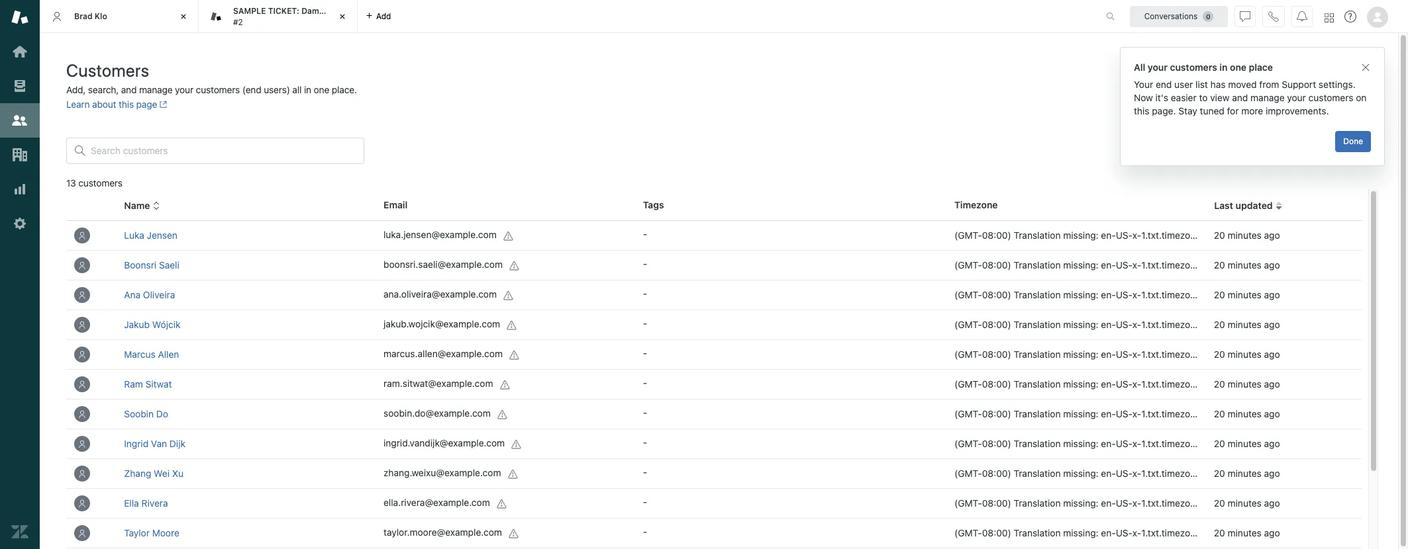 Task type: locate. For each thing, give the bounding box(es) containing it.
10 missing: from the top
[[1063, 498, 1099, 509]]

7 20 from the top
[[1214, 409, 1225, 420]]

1.txt.timezone.america_los_angeles for ana.oliveira@example.com
[[1141, 289, 1294, 301]]

ingrid.vandijk@example.com
[[384, 438, 505, 449]]

6 us- from the top
[[1116, 379, 1132, 390]]

8 20 from the top
[[1214, 438, 1225, 450]]

6 en- from the top
[[1101, 379, 1116, 390]]

unverified email image for marcus.allen@example.com
[[509, 350, 520, 361]]

now
[[1134, 92, 1153, 103]]

ana.oliveira@example.com
[[384, 289, 497, 300]]

20 for soobin.do@example.com
[[1214, 409, 1225, 420]]

5 (gmt- from the top
[[954, 349, 982, 360]]

0 horizontal spatial your
[[175, 84, 193, 95]]

20 for marcus.allen@example.com
[[1214, 349, 1225, 360]]

zendesk products image
[[1325, 13, 1334, 22]]

has
[[1210, 79, 1226, 90]]

ram sitwat link
[[124, 379, 172, 390]]

6 20 minutes ago from the top
[[1214, 379, 1280, 390]]

missing: for ingrid.vandijk@example.com
[[1063, 438, 1099, 450]]

translation for ram.sitwat@example.com
[[1014, 379, 1061, 390]]

close image inside tab
[[336, 10, 349, 23]]

(gmt- for marcus.allen@example.com
[[954, 349, 982, 360]]

5 x- from the top
[[1132, 349, 1141, 360]]

ago
[[1264, 230, 1280, 241], [1264, 260, 1280, 271], [1264, 289, 1280, 301], [1264, 319, 1280, 330], [1264, 349, 1280, 360], [1264, 379, 1280, 390], [1264, 409, 1280, 420], [1264, 438, 1280, 450], [1264, 468, 1280, 480], [1264, 498, 1280, 509], [1264, 528, 1280, 539]]

10 ago from the top
[[1264, 498, 1280, 509]]

1 vertical spatial in
[[304, 84, 311, 95]]

1 horizontal spatial your
[[1148, 62, 1168, 73]]

(gmt-08:00) translation missing: en-us-x-1.txt.timezone.america_los_angeles for ram.sitwat@example.com
[[954, 379, 1294, 390]]

(gmt-08:00) translation missing: en-us-x-1.txt.timezone.america_los_angeles for taylor.moore@example.com
[[954, 528, 1294, 539]]

jakub wójcik link
[[124, 319, 180, 330]]

5 20 minutes ago from the top
[[1214, 349, 1280, 360]]

learn about this page
[[66, 99, 157, 110]]

brad klo
[[74, 11, 107, 21]]

missing: for taylor.moore@example.com
[[1063, 528, 1099, 539]]

08:00) for ingrid.vandijk@example.com
[[982, 438, 1011, 450]]

en- for luka.jensen@example.com
[[1101, 230, 1116, 241]]

last updated
[[1214, 200, 1273, 211]]

1 us- from the top
[[1116, 230, 1132, 241]]

2 20 from the top
[[1214, 260, 1225, 271]]

20 for ella.rivera@example.com
[[1214, 498, 1225, 509]]

moore
[[152, 528, 179, 539]]

translation for ingrid.vandijk@example.com
[[1014, 438, 1061, 450]]

and down moved
[[1232, 92, 1248, 103]]

(gmt- for ana.oliveira@example.com
[[954, 289, 982, 301]]

stay
[[1178, 105, 1197, 117]]

missing: for soobin.do@example.com
[[1063, 409, 1099, 420]]

2 en- from the top
[[1101, 260, 1116, 271]]

translation for jakub.wojcik@example.com
[[1014, 319, 1061, 330]]

1 horizontal spatial this
[[1134, 105, 1150, 117]]

5 translation from the top
[[1014, 349, 1061, 360]]

(opens in a new tab) image
[[157, 101, 167, 109]]

08:00) for boonsri.saeli@example.com
[[982, 260, 1011, 271]]

7 translation from the top
[[1014, 409, 1061, 420]]

unverified email image for ingrid.vandijk@example.com
[[511, 440, 522, 450]]

08:00) for ana.oliveira@example.com
[[982, 289, 1011, 301]]

5 missing: from the top
[[1063, 349, 1099, 360]]

and inside customers add, search, and manage your customers (end users) all in one place.
[[121, 84, 137, 95]]

reporting image
[[11, 181, 28, 198]]

(gmt-08:00) translation missing: en-us-x-1.txt.timezone.america_los_angeles for ana.oliveira@example.com
[[954, 289, 1294, 301]]

4 20 minutes ago from the top
[[1214, 319, 1280, 330]]

9 translation from the top
[[1014, 468, 1061, 480]]

sample
[[233, 6, 266, 16]]

oliveira
[[143, 289, 175, 301]]

9 20 minutes ago from the top
[[1214, 468, 1280, 480]]

1 translation from the top
[[1014, 230, 1061, 241]]

9 x- from the top
[[1132, 468, 1141, 480]]

luka
[[124, 230, 144, 241]]

11 (gmt- from the top
[[954, 528, 982, 539]]

8 translation from the top
[[1014, 438, 1061, 450]]

one left place.
[[314, 84, 329, 95]]

taylor.moore@example.com
[[384, 527, 502, 539]]

1.txt.timezone.america_los_angeles for ingrid.vandijk@example.com
[[1141, 438, 1294, 450]]

2 20 minutes ago from the top
[[1214, 260, 1280, 271]]

in right all
[[304, 84, 311, 95]]

missing: for ram.sitwat@example.com
[[1063, 379, 1099, 390]]

manage up (opens in a new tab) icon
[[139, 84, 173, 95]]

missing: for luka.jensen@example.com
[[1063, 230, 1099, 241]]

2 ago from the top
[[1264, 260, 1280, 271]]

11 (gmt-08:00) translation missing: en-us-x-1.txt.timezone.america_los_angeles from the top
[[954, 528, 1294, 539]]

all your customers in one place dialog
[[1120, 47, 1385, 166]]

taylor moore
[[124, 528, 179, 539]]

9 (gmt-08:00) translation missing: en-us-x-1.txt.timezone.america_los_angeles from the top
[[954, 468, 1294, 480]]

10 minutes from the top
[[1228, 498, 1262, 509]]

1 horizontal spatial in
[[1220, 62, 1228, 73]]

close image inside all your customers in one place dialog
[[1360, 62, 1371, 73]]

us- for ingrid.vandijk@example.com
[[1116, 438, 1132, 450]]

3 20 from the top
[[1214, 289, 1225, 301]]

10 en- from the top
[[1101, 498, 1116, 509]]

unverified email image
[[503, 291, 514, 301], [507, 320, 517, 331], [509, 350, 520, 361], [500, 380, 510, 391], [511, 440, 522, 450], [508, 469, 518, 480]]

in inside customers add, search, and manage your customers (end users) all in one place.
[[304, 84, 311, 95]]

wójcik
[[152, 319, 180, 330]]

(gmt- for ingrid.vandijk@example.com
[[954, 438, 982, 450]]

0 horizontal spatial manage
[[139, 84, 173, 95]]

missing: for ella.rivera@example.com
[[1063, 498, 1099, 509]]

close image up on
[[1360, 62, 1371, 73]]

ago for ingrid.vandijk@example.com
[[1264, 438, 1280, 450]]

for
[[1227, 105, 1239, 117]]

08:00)
[[982, 230, 1011, 241], [982, 260, 1011, 271], [982, 289, 1011, 301], [982, 319, 1011, 330], [982, 349, 1011, 360], [982, 379, 1011, 390], [982, 409, 1011, 420], [982, 438, 1011, 450], [982, 468, 1011, 480], [982, 498, 1011, 509], [982, 528, 1011, 539]]

last
[[1214, 200, 1233, 211]]

this down now
[[1134, 105, 1150, 117]]

manage down from
[[1251, 92, 1285, 103]]

3 - from the top
[[643, 288, 647, 299]]

one
[[1230, 62, 1247, 73], [314, 84, 329, 95]]

Search customers field
[[91, 145, 356, 157]]

customers
[[1170, 62, 1217, 73], [196, 84, 240, 95], [1309, 92, 1354, 103], [78, 178, 122, 189]]

0 vertical spatial one
[[1230, 62, 1247, 73]]

2 translation from the top
[[1014, 260, 1061, 271]]

7 20 minutes ago from the top
[[1214, 409, 1280, 420]]

0 vertical spatial in
[[1220, 62, 1228, 73]]

0 horizontal spatial this
[[119, 99, 134, 110]]

close image right ticket:
[[336, 10, 349, 23]]

in up "has"
[[1220, 62, 1228, 73]]

8 (gmt- from the top
[[954, 438, 982, 450]]

minutes
[[1228, 230, 1262, 241], [1228, 260, 1262, 271], [1228, 289, 1262, 301], [1228, 319, 1262, 330], [1228, 349, 1262, 360], [1228, 379, 1262, 390], [1228, 409, 1262, 420], [1228, 438, 1262, 450], [1228, 468, 1262, 480], [1228, 498, 1262, 509], [1228, 528, 1262, 539]]

0 horizontal spatial close image
[[177, 10, 190, 23]]

1 missing: from the top
[[1063, 230, 1099, 241]]

1 20 from the top
[[1214, 230, 1225, 241]]

(gmt-08:00) translation missing: en-us-x-1.txt.timezone.america_los_angeles for soobin.do@example.com
[[954, 409, 1294, 420]]

all
[[292, 84, 302, 95]]

en- for marcus.allen@example.com
[[1101, 349, 1116, 360]]

en-
[[1101, 230, 1116, 241], [1101, 260, 1116, 271], [1101, 289, 1116, 301], [1101, 319, 1116, 330], [1101, 349, 1116, 360], [1101, 379, 1116, 390], [1101, 409, 1116, 420], [1101, 438, 1116, 450], [1101, 468, 1116, 480], [1101, 498, 1116, 509], [1101, 528, 1116, 539]]

8 1.txt.timezone.america_los_angeles from the top
[[1141, 438, 1294, 450]]

x-
[[1132, 230, 1141, 241], [1132, 260, 1141, 271], [1132, 289, 1141, 301], [1132, 319, 1141, 330], [1132, 349, 1141, 360], [1132, 379, 1141, 390], [1132, 409, 1141, 420], [1132, 438, 1141, 450], [1132, 468, 1141, 480], [1132, 498, 1141, 509], [1132, 528, 1141, 539]]

1.txt.timezone.america_los_angeles for zhang.weixu@example.com
[[1141, 468, 1294, 480]]

20 for ingrid.vandijk@example.com
[[1214, 438, 1225, 450]]

6 translation from the top
[[1014, 379, 1061, 390]]

marcus.allen@example.com
[[384, 349, 503, 360]]

4 en- from the top
[[1101, 319, 1116, 330]]

taylor
[[124, 528, 150, 539]]

jensen
[[147, 230, 177, 241]]

10 20 minutes ago from the top
[[1214, 498, 1280, 509]]

brad klo tab
[[40, 0, 199, 33]]

ago for ella.rivera@example.com
[[1264, 498, 1280, 509]]

1 horizontal spatial and
[[1232, 92, 1248, 103]]

translation for taylor.moore@example.com
[[1014, 528, 1061, 539]]

7 minutes from the top
[[1228, 409, 1262, 420]]

10 1.txt.timezone.america_los_angeles from the top
[[1141, 498, 1294, 509]]

tuned
[[1200, 105, 1225, 117]]

5 - from the top
[[643, 348, 647, 359]]

3 20 minutes ago from the top
[[1214, 289, 1280, 301]]

close image left #2
[[177, 10, 190, 23]]

en- for taylor.moore@example.com
[[1101, 528, 1116, 539]]

1 horizontal spatial manage
[[1251, 92, 1285, 103]]

unverified email image for zhang.weixu@example.com
[[508, 469, 518, 480]]

about
[[92, 99, 116, 110]]

7 x- from the top
[[1132, 409, 1141, 420]]

ram sitwat
[[124, 379, 172, 390]]

4 us- from the top
[[1116, 319, 1132, 330]]

(gmt-08:00) translation missing: en-us-x-1.txt.timezone.america_los_angeles for boonsri.saeli@example.com
[[954, 260, 1294, 271]]

20 minutes ago for luka.jensen@example.com
[[1214, 230, 1280, 241]]

9 missing: from the top
[[1063, 468, 1099, 480]]

4 08:00) from the top
[[982, 319, 1011, 330]]

tab
[[199, 0, 371, 33]]

x- for zhang.weixu@example.com
[[1132, 468, 1141, 480]]

7 us- from the top
[[1116, 409, 1132, 420]]

2 minutes from the top
[[1228, 260, 1262, 271]]

1 - from the top
[[643, 228, 647, 240]]

6 1.txt.timezone.america_los_angeles from the top
[[1141, 379, 1294, 390]]

missing:
[[1063, 230, 1099, 241], [1063, 260, 1099, 271], [1063, 289, 1099, 301], [1063, 319, 1099, 330], [1063, 349, 1099, 360], [1063, 379, 1099, 390], [1063, 409, 1099, 420], [1063, 438, 1099, 450], [1063, 468, 1099, 480], [1063, 498, 1099, 509], [1063, 528, 1099, 539]]

rivera
[[141, 498, 168, 509]]

9 us- from the top
[[1116, 468, 1132, 480]]

page
[[136, 99, 157, 110]]

ticket:
[[268, 6, 299, 16]]

20 for ana.oliveira@example.com
[[1214, 289, 1225, 301]]

11 20 from the top
[[1214, 528, 1225, 539]]

(gmt-08:00) translation missing: en-us-x-1.txt.timezone.america_los_angeles for zhang.weixu@example.com
[[954, 468, 1294, 480]]

3 missing: from the top
[[1063, 289, 1099, 301]]

ago for soobin.do@example.com
[[1264, 409, 1280, 420]]

support
[[1282, 79, 1316, 90]]

7 missing: from the top
[[1063, 409, 1099, 420]]

11 missing: from the top
[[1063, 528, 1099, 539]]

6 minutes from the top
[[1228, 379, 1262, 390]]

improvements.
[[1266, 105, 1329, 117]]

(gmt- for ella.rivera@example.com
[[954, 498, 982, 509]]

8 missing: from the top
[[1063, 438, 1099, 450]]

0 horizontal spatial one
[[314, 84, 329, 95]]

and up the learn about this page link
[[121, 84, 137, 95]]

9 08:00) from the top
[[982, 468, 1011, 480]]

20 minutes ago for jakub.wojcik@example.com
[[1214, 319, 1280, 330]]

admin image
[[11, 215, 28, 232]]

us-
[[1116, 230, 1132, 241], [1116, 260, 1132, 271], [1116, 289, 1132, 301], [1116, 319, 1132, 330], [1116, 349, 1132, 360], [1116, 379, 1132, 390], [1116, 409, 1132, 420], [1116, 438, 1132, 450], [1116, 468, 1132, 480], [1116, 498, 1132, 509], [1116, 528, 1132, 539]]

close image
[[177, 10, 190, 23], [336, 10, 349, 23], [1360, 62, 1371, 73]]

one inside customers add, search, and manage your customers (end users) all in one place.
[[314, 84, 329, 95]]

unverified email image
[[503, 231, 514, 242], [509, 261, 520, 271], [497, 410, 508, 420], [497, 499, 507, 510], [509, 529, 519, 540]]

minutes for boonsri.saeli@example.com
[[1228, 260, 1262, 271]]

unverified email image for soobin.do@example.com
[[497, 410, 508, 420]]

10 20 from the top
[[1214, 498, 1225, 509]]

6 08:00) from the top
[[982, 379, 1011, 390]]

5 ago from the top
[[1264, 349, 1280, 360]]

more
[[1241, 105, 1263, 117]]

x- for luka.jensen@example.com
[[1132, 230, 1141, 241]]

1 horizontal spatial close image
[[336, 10, 349, 23]]

11 1.txt.timezone.america_los_angeles from the top
[[1141, 528, 1294, 539]]

1 (gmt- from the top
[[954, 230, 982, 241]]

9 en- from the top
[[1101, 468, 1116, 480]]

x- for ana.oliveira@example.com
[[1132, 289, 1141, 301]]

08:00) for ram.sitwat@example.com
[[982, 379, 1011, 390]]

20
[[1214, 230, 1225, 241], [1214, 260, 1225, 271], [1214, 289, 1225, 301], [1214, 319, 1225, 330], [1214, 349, 1225, 360], [1214, 379, 1225, 390], [1214, 409, 1225, 420], [1214, 438, 1225, 450], [1214, 468, 1225, 480], [1214, 498, 1225, 509], [1214, 528, 1225, 539]]

minutes for luka.jensen@example.com
[[1228, 230, 1262, 241]]

- for ana.oliveira@example.com
[[643, 288, 647, 299]]

6 20 from the top
[[1214, 379, 1225, 390]]

x- for ella.rivera@example.com
[[1132, 498, 1141, 509]]

ingrid van dijk link
[[124, 438, 185, 450]]

10 (gmt-08:00) translation missing: en-us-x-1.txt.timezone.america_los_angeles from the top
[[954, 498, 1294, 509]]

1 minutes from the top
[[1228, 230, 1262, 241]]

search,
[[88, 84, 119, 95]]

10 08:00) from the top
[[982, 498, 1011, 509]]

1 x- from the top
[[1132, 230, 1141, 241]]

soobin do
[[124, 409, 168, 420]]

3 translation from the top
[[1014, 289, 1061, 301]]

2 x- from the top
[[1132, 260, 1141, 271]]

1.txt.timezone.america_los_angeles for ram.sitwat@example.com
[[1141, 379, 1294, 390]]

1.txt.timezone.america_los_angeles for soobin.do@example.com
[[1141, 409, 1294, 420]]

(gmt-08:00) translation missing: en-us-x-1.txt.timezone.america_los_angeles for luka.jensen@example.com
[[954, 230, 1294, 241]]

3 (gmt- from the top
[[954, 289, 982, 301]]

1.txt.timezone.america_los_angeles
[[1141, 230, 1294, 241], [1141, 260, 1294, 271], [1141, 289, 1294, 301], [1141, 319, 1294, 330], [1141, 349, 1294, 360], [1141, 379, 1294, 390], [1141, 409, 1294, 420], [1141, 438, 1294, 450], [1141, 468, 1294, 480], [1141, 498, 1294, 509], [1141, 528, 1294, 539]]

get help image
[[1345, 11, 1356, 23]]

us- for boonsri.saeli@example.com
[[1116, 260, 1132, 271]]

3 08:00) from the top
[[982, 289, 1011, 301]]

(gmt-08:00) translation missing: en-us-x-1.txt.timezone.america_los_angeles for jakub.wojcik@example.com
[[954, 319, 1294, 330]]

customers
[[66, 60, 149, 80]]

4 ago from the top
[[1264, 319, 1280, 330]]

8 us- from the top
[[1116, 438, 1132, 450]]

settings.
[[1319, 79, 1356, 90]]

this left page
[[119, 99, 134, 110]]

x- for jakub.wojcik@example.com
[[1132, 319, 1141, 330]]

0 horizontal spatial in
[[304, 84, 311, 95]]

ingrid
[[124, 438, 148, 450]]

9 - from the top
[[643, 467, 647, 478]]

ago for luka.jensen@example.com
[[1264, 230, 1280, 241]]

ana oliveira link
[[124, 289, 175, 301]]

brad
[[74, 11, 92, 21]]

(gmt-08:00) translation missing: en-us-x-1.txt.timezone.america_los_angeles for ella.rivera@example.com
[[954, 498, 1294, 509]]

10 translation from the top
[[1014, 498, 1061, 509]]

boonsri
[[124, 260, 156, 271]]

1.txt.timezone.america_los_angeles for ella.rivera@example.com
[[1141, 498, 1294, 509]]

1 vertical spatial one
[[314, 84, 329, 95]]

2 us- from the top
[[1116, 260, 1132, 271]]

7 ago from the top
[[1264, 409, 1280, 420]]

3 minutes from the top
[[1228, 289, 1262, 301]]

one up moved
[[1230, 62, 1247, 73]]

updated
[[1235, 200, 1273, 211]]

allen
[[158, 349, 179, 360]]

8 (gmt-08:00) translation missing: en-us-x-1.txt.timezone.america_los_angeles from the top
[[954, 438, 1294, 450]]

and
[[121, 84, 137, 95], [1232, 92, 1248, 103]]

2 horizontal spatial close image
[[1360, 62, 1371, 73]]

easier
[[1171, 92, 1197, 103]]

close image inside the brad klo tab
[[177, 10, 190, 23]]

your
[[1148, 62, 1168, 73], [175, 84, 193, 95], [1287, 92, 1306, 103]]

2 - from the top
[[643, 258, 647, 270]]

1 1.txt.timezone.america_los_angeles from the top
[[1141, 230, 1294, 241]]

add customer button
[[1297, 62, 1378, 89]]

views image
[[11, 77, 28, 95]]

7 1.txt.timezone.america_los_angeles from the top
[[1141, 409, 1294, 420]]

manage inside all your customers in one place your end user list has moved from support settings. now it's easier to view and manage your customers on this page. stay tuned for more improvements.
[[1251, 92, 1285, 103]]

- for luka.jensen@example.com
[[643, 228, 647, 240]]

done button
[[1335, 131, 1371, 152]]

11 translation from the top
[[1014, 528, 1061, 539]]

08:00) for marcus.allen@example.com
[[982, 349, 1011, 360]]

-
[[643, 228, 647, 240], [643, 258, 647, 270], [643, 288, 647, 299], [643, 318, 647, 329], [643, 348, 647, 359], [643, 378, 647, 389], [643, 407, 647, 419], [643, 437, 647, 448], [643, 467, 647, 478], [643, 497, 647, 508], [643, 527, 647, 538]]

missing: for zhang.weixu@example.com
[[1063, 468, 1099, 480]]

10 us- from the top
[[1116, 498, 1132, 509]]

3 (gmt-08:00) translation missing: en-us-x-1.txt.timezone.america_los_angeles from the top
[[954, 289, 1294, 301]]

name
[[124, 200, 150, 211]]

8 ago from the top
[[1264, 438, 1280, 450]]

6 (gmt-08:00) translation missing: en-us-x-1.txt.timezone.america_los_angeles from the top
[[954, 379, 1294, 390]]

close image for brad klo
[[177, 10, 190, 23]]

3 1.txt.timezone.america_los_angeles from the top
[[1141, 289, 1294, 301]]

20 minutes ago
[[1214, 230, 1280, 241], [1214, 260, 1280, 271], [1214, 289, 1280, 301], [1214, 319, 1280, 330], [1214, 349, 1280, 360], [1214, 379, 1280, 390], [1214, 409, 1280, 420], [1214, 438, 1280, 450], [1214, 468, 1280, 480], [1214, 498, 1280, 509], [1214, 528, 1280, 539]]

unverified email image for jakub.wojcik@example.com
[[507, 320, 517, 331]]

main element
[[0, 0, 40, 550]]

translation for soobin.do@example.com
[[1014, 409, 1061, 420]]

zendesk support image
[[11, 9, 28, 26]]

5 1.txt.timezone.america_los_angeles from the top
[[1141, 349, 1294, 360]]

customers left (end
[[196, 84, 240, 95]]

your
[[1134, 79, 1153, 90]]

en- for ingrid.vandijk@example.com
[[1101, 438, 1116, 450]]

2 (gmt- from the top
[[954, 260, 982, 271]]

5 us- from the top
[[1116, 349, 1132, 360]]

3 us- from the top
[[1116, 289, 1132, 301]]

0 horizontal spatial and
[[121, 84, 137, 95]]

boonsri saeli link
[[124, 260, 179, 271]]

en- for ram.sitwat@example.com
[[1101, 379, 1116, 390]]

5 (gmt-08:00) translation missing: en-us-x-1.txt.timezone.america_los_angeles from the top
[[954, 349, 1294, 360]]

1 horizontal spatial one
[[1230, 62, 1247, 73]]

5 20 from the top
[[1214, 349, 1225, 360]]

4 translation from the top
[[1014, 319, 1061, 330]]

(gmt-08:00) translation missing: en-us-x-1.txt.timezone.america_los_angeles for marcus.allen@example.com
[[954, 349, 1294, 360]]

8 20 minutes ago from the top
[[1214, 438, 1280, 450]]



Task type: vqa. For each thing, say whether or not it's contained in the screenshot.
second x-
yes



Task type: describe. For each thing, give the bounding box(es) containing it.
boonsri.saeli@example.com
[[384, 259, 503, 270]]

ram
[[124, 379, 143, 390]]

en- for ana.oliveira@example.com
[[1101, 289, 1116, 301]]

sample ticket: damaged product #2
[[233, 6, 371, 27]]

zhang wei xu link
[[124, 468, 183, 480]]

organizations image
[[11, 146, 28, 164]]

from
[[1259, 79, 1279, 90]]

manage inside customers add, search, and manage your customers (end users) all in one place.
[[139, 84, 173, 95]]

done
[[1343, 136, 1363, 146]]

unverified email image for boonsri.saeli@example.com
[[509, 261, 520, 271]]

unverified email image for luka.jensen@example.com
[[503, 231, 514, 242]]

08:00) for zhang.weixu@example.com
[[982, 468, 1011, 480]]

missing: for boonsri.saeli@example.com
[[1063, 260, 1099, 271]]

view
[[1210, 92, 1230, 103]]

20 minutes ago for marcus.allen@example.com
[[1214, 349, 1280, 360]]

us- for soobin.do@example.com
[[1116, 409, 1132, 420]]

20 minutes ago for taylor.moore@example.com
[[1214, 528, 1280, 539]]

us- for taylor.moore@example.com
[[1116, 528, 1132, 539]]

your inside customers add, search, and manage your customers (end users) all in one place.
[[175, 84, 193, 95]]

x- for ingrid.vandijk@example.com
[[1132, 438, 1141, 450]]

ago for ram.sitwat@example.com
[[1264, 379, 1280, 390]]

ago for ana.oliveira@example.com
[[1264, 289, 1280, 301]]

name button
[[124, 200, 160, 212]]

add customer
[[1308, 70, 1368, 81]]

ella
[[124, 498, 139, 509]]

van
[[151, 438, 167, 450]]

customer
[[1327, 70, 1368, 81]]

x- for boonsri.saeli@example.com
[[1132, 260, 1141, 271]]

dijk
[[169, 438, 185, 450]]

one inside all your customers in one place your end user list has moved from support settings. now it's easier to view and manage your customers on this page. stay tuned for more improvements.
[[1230, 62, 1247, 73]]

it's
[[1155, 92, 1168, 103]]

jakub
[[124, 319, 150, 330]]

20 minutes ago for soobin.do@example.com
[[1214, 409, 1280, 420]]

close image for your end user list has moved from support settings. now it's easier to view and manage your customers on this page. stay tuned for more improvements.
[[1360, 62, 1371, 73]]

in inside all your customers in one place your end user list has moved from support settings. now it's easier to view and manage your customers on this page. stay tuned for more improvements.
[[1220, 62, 1228, 73]]

end
[[1156, 79, 1172, 90]]

minutes for taylor.moore@example.com
[[1228, 528, 1262, 539]]

jakub.wojcik@example.com
[[384, 319, 500, 330]]

ella rivera
[[124, 498, 168, 509]]

translation for marcus.allen@example.com
[[1014, 349, 1061, 360]]

this inside all your customers in one place your end user list has moved from support settings. now it's easier to view and manage your customers on this page. stay tuned for more improvements.
[[1134, 105, 1150, 117]]

marcus allen link
[[124, 349, 179, 360]]

- for ingrid.vandijk@example.com
[[643, 437, 647, 448]]

on
[[1356, 92, 1367, 103]]

13
[[66, 178, 76, 189]]

tabs tab list
[[40, 0, 1092, 33]]

luka jensen
[[124, 230, 177, 241]]

customers down settings.
[[1309, 92, 1354, 103]]

unverified email image for ella.rivera@example.com
[[497, 499, 507, 510]]

product
[[341, 6, 371, 16]]

zhang wei xu
[[124, 468, 183, 480]]

20 minutes ago for ingrid.vandijk@example.com
[[1214, 438, 1280, 450]]

page.
[[1152, 105, 1176, 117]]

- for jakub.wojcik@example.com
[[643, 318, 647, 329]]

ana
[[124, 289, 140, 301]]

08:00) for taylor.moore@example.com
[[982, 528, 1011, 539]]

tab containing sample ticket: damaged product
[[199, 0, 371, 33]]

ella rivera link
[[124, 498, 168, 509]]

customers add, search, and manage your customers (end users) all in one place.
[[66, 60, 357, 95]]

en- for ella.rivera@example.com
[[1101, 498, 1116, 509]]

20 for boonsri.saeli@example.com
[[1214, 260, 1225, 271]]

en- for boonsri.saeli@example.com
[[1101, 260, 1116, 271]]

luka.jensen@example.com
[[384, 229, 497, 241]]

(gmt- for luka.jensen@example.com
[[954, 230, 982, 241]]

and inside all your customers in one place your end user list has moved from support settings. now it's easier to view and manage your customers on this page. stay tuned for more improvements.
[[1232, 92, 1248, 103]]

- for zhang.weixu@example.com
[[643, 467, 647, 478]]

x- for taylor.moore@example.com
[[1132, 528, 1141, 539]]

minutes for soobin.do@example.com
[[1228, 409, 1262, 420]]

20 minutes ago for ella.rivera@example.com
[[1214, 498, 1280, 509]]

translation for luka.jensen@example.com
[[1014, 230, 1061, 241]]

20 minutes ago for ana.oliveira@example.com
[[1214, 289, 1280, 301]]

translation for boonsri.saeli@example.com
[[1014, 260, 1061, 271]]

(gmt- for jakub.wojcik@example.com
[[954, 319, 982, 330]]

customers inside customers add, search, and manage your customers (end users) all in one place.
[[196, 84, 240, 95]]

zendesk image
[[11, 524, 28, 541]]

08:00) for ella.rivera@example.com
[[982, 498, 1011, 509]]

1.txt.timezone.america_los_angeles for jakub.wojcik@example.com
[[1141, 319, 1294, 330]]

damaged
[[301, 6, 338, 16]]

ana oliveira
[[124, 289, 175, 301]]

zhang.weixu@example.com
[[384, 468, 501, 479]]

zhang
[[124, 468, 151, 480]]

minutes for ana.oliveira@example.com
[[1228, 289, 1262, 301]]

all
[[1134, 62, 1145, 73]]

conversations
[[1144, 11, 1198, 21]]

#2
[[233, 17, 243, 27]]

customers right 13
[[78, 178, 122, 189]]

do
[[156, 409, 168, 420]]

us- for luka.jensen@example.com
[[1116, 230, 1132, 241]]

2 horizontal spatial your
[[1287, 92, 1306, 103]]

moved
[[1228, 79, 1257, 90]]

unverified email image for ana.oliveira@example.com
[[503, 291, 514, 301]]

customers up the list
[[1170, 62, 1217, 73]]

soobin
[[124, 409, 154, 420]]

place
[[1249, 62, 1273, 73]]

add
[[1308, 70, 1325, 81]]

translation for ella.rivera@example.com
[[1014, 498, 1061, 509]]

en- for zhang.weixu@example.com
[[1101, 468, 1116, 480]]

08:00) for luka.jensen@example.com
[[982, 230, 1011, 241]]

us- for ella.rivera@example.com
[[1116, 498, 1132, 509]]

user
[[1174, 79, 1193, 90]]

(gmt- for ram.sitwat@example.com
[[954, 379, 982, 390]]

minutes for jakub.wojcik@example.com
[[1228, 319, 1262, 330]]

(gmt- for boonsri.saeli@example.com
[[954, 260, 982, 271]]

luka jensen link
[[124, 230, 177, 241]]

(gmt- for soobin.do@example.com
[[954, 409, 982, 420]]

unverified email image for taylor.moore@example.com
[[509, 529, 519, 540]]

20 minutes ago for boonsri.saeli@example.com
[[1214, 260, 1280, 271]]

ingrid van dijk
[[124, 438, 185, 450]]

missing: for marcus.allen@example.com
[[1063, 349, 1099, 360]]

ram.sitwat@example.com
[[384, 378, 493, 390]]

users)
[[264, 84, 290, 95]]

last updated button
[[1214, 200, 1283, 212]]

(gmt- for zhang.weixu@example.com
[[954, 468, 982, 480]]

missing: for jakub.wojcik@example.com
[[1063, 319, 1099, 330]]

customers image
[[11, 112, 28, 129]]

08:00) for soobin.do@example.com
[[982, 409, 1011, 420]]

1.txt.timezone.america_los_angeles for boonsri.saeli@example.com
[[1141, 260, 1294, 271]]

sitwat
[[145, 379, 172, 390]]

x- for ram.sitwat@example.com
[[1132, 379, 1141, 390]]

minutes for zhang.weixu@example.com
[[1228, 468, 1262, 480]]

20 for zhang.weixu@example.com
[[1214, 468, 1225, 480]]

wei
[[154, 468, 170, 480]]

learn about this page link
[[66, 99, 167, 110]]

08:00) for jakub.wojcik@example.com
[[982, 319, 1011, 330]]

13 customers
[[66, 178, 122, 189]]

klo
[[95, 11, 107, 21]]

boonsri saeli
[[124, 260, 179, 271]]

1.txt.timezone.america_los_angeles for marcus.allen@example.com
[[1141, 349, 1294, 360]]

learn
[[66, 99, 90, 110]]

us- for ram.sitwat@example.com
[[1116, 379, 1132, 390]]

xu
[[172, 468, 183, 480]]

1.txt.timezone.america_los_angeles for taylor.moore@example.com
[[1141, 528, 1294, 539]]

conversations button
[[1130, 6, 1228, 27]]

list
[[1196, 79, 1208, 90]]

(gmt- for taylor.moore@example.com
[[954, 528, 982, 539]]

missing: for ana.oliveira@example.com
[[1063, 289, 1099, 301]]

ago for marcus.allen@example.com
[[1264, 349, 1280, 360]]

jakub wójcik
[[124, 319, 180, 330]]

minutes for ingrid.vandijk@example.com
[[1228, 438, 1262, 450]]

(end
[[242, 84, 261, 95]]

- for taylor.moore@example.com
[[643, 527, 647, 538]]

get started image
[[11, 43, 28, 60]]

add,
[[66, 84, 86, 95]]

taylor moore link
[[124, 528, 179, 539]]

soobin.do@example.com
[[384, 408, 491, 419]]

- for ella.rivera@example.com
[[643, 497, 647, 508]]

place.
[[332, 84, 357, 95]]

20 for jakub.wojcik@example.com
[[1214, 319, 1225, 330]]

saeli
[[159, 260, 179, 271]]

20 minutes ago for ram.sitwat@example.com
[[1214, 379, 1280, 390]]

all your customers in one place your end user list has moved from support settings. now it's easier to view and manage your customers on this page. stay tuned for more improvements.
[[1134, 62, 1367, 117]]

20 for ram.sitwat@example.com
[[1214, 379, 1225, 390]]

translation for zhang.weixu@example.com
[[1014, 468, 1061, 480]]



